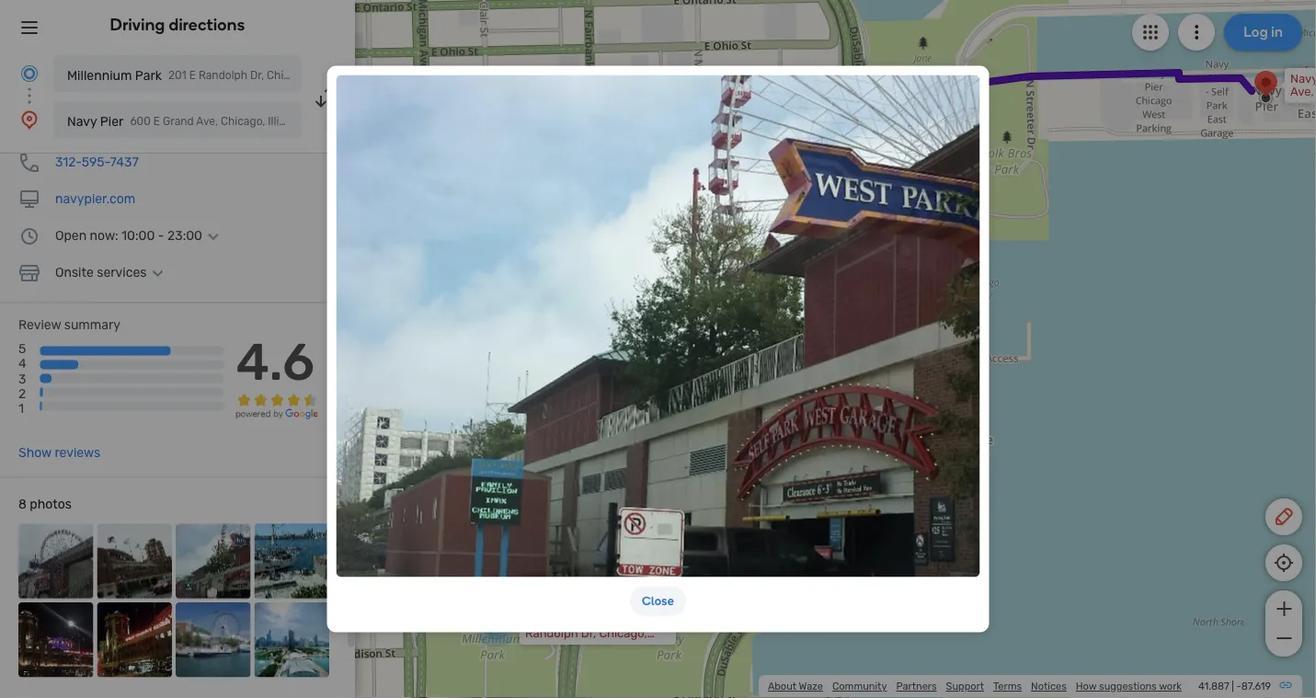 Task type: locate. For each thing, give the bounding box(es) containing it.
0 vertical spatial chicago,
[[221, 115, 265, 128]]

about waze community partners support terms notices how suggestions work
[[768, 680, 1182, 693]]

201
[[619, 614, 639, 628]]

1 horizontal spatial chevron down image
[[202, 229, 224, 243]]

zoom out image
[[1273, 627, 1296, 650]]

grand
[[163, 115, 194, 128]]

millennium up pier
[[67, 68, 132, 83]]

united
[[306, 115, 340, 128], [566, 639, 603, 654]]

zoom in image
[[1273, 598, 1296, 620]]

0 horizontal spatial millennium
[[67, 68, 132, 83]]

park
[[135, 68, 162, 83]]

chicago, for pier
[[221, 115, 265, 128]]

1 horizontal spatial -
[[1237, 680, 1242, 693]]

312-
[[55, 155, 82, 170]]

-
[[158, 228, 164, 243], [1237, 680, 1242, 693]]

chevron down image
[[202, 229, 224, 243], [147, 265, 169, 280]]

e inside "navy pier 600 e grand ave, chicago, illinois, united states"
[[153, 115, 160, 128]]

image 4 of navy pier, chicago image
[[254, 524, 329, 599]]

millennium inside button
[[67, 68, 132, 83]]

illinois, inside millennium park, 201 e randolph dr, chicago, illinois, united states
[[525, 639, 563, 654]]

notices
[[1031, 680, 1067, 693]]

3
[[18, 371, 26, 386]]

chicago, inside millennium park, 201 e randolph dr, chicago, illinois, united states
[[599, 627, 648, 641]]

driving
[[110, 15, 165, 35]]

chicago, inside "navy pier 600 e grand ave, chicago, illinois, united states"
[[221, 115, 265, 128]]

review
[[18, 317, 61, 333]]

states inside millennium park, 201 e randolph dr, chicago, illinois, united states
[[606, 639, 642, 654]]

1 vertical spatial e
[[642, 614, 649, 628]]

chevron down image inside onsite services button
[[147, 265, 169, 280]]

0 horizontal spatial e
[[153, 115, 160, 128]]

0 vertical spatial chevron down image
[[202, 229, 224, 243]]

1 vertical spatial states
[[606, 639, 642, 654]]

chevron down image down open now: 10:00 - 23:00 button
[[147, 265, 169, 280]]

chicago, right dr,
[[599, 627, 648, 641]]

current location image
[[18, 63, 40, 85]]

312-595-7437 link
[[55, 155, 139, 170]]

directions
[[169, 15, 245, 35]]

1 horizontal spatial e
[[642, 614, 649, 628]]

photos
[[30, 497, 72, 512]]

0 vertical spatial states
[[343, 115, 376, 128]]

1 vertical spatial millennium
[[525, 614, 585, 628]]

pier
[[100, 114, 124, 129]]

1 horizontal spatial millennium
[[525, 614, 585, 628]]

0 vertical spatial navy
[[1291, 72, 1317, 112]]

millennium for millennium park, 201 e randolph dr, chicago, illinois, united states
[[525, 614, 585, 628]]

595-
[[82, 155, 110, 170]]

illinois, right the "ave,"
[[268, 115, 303, 128]]

1 vertical spatial illinois,
[[525, 639, 563, 654]]

united for park,
[[566, 639, 603, 654]]

1 horizontal spatial united
[[566, 639, 603, 654]]

about waze link
[[768, 680, 823, 693]]

chicago,
[[221, 115, 265, 128], [599, 627, 648, 641]]

0 horizontal spatial navy
[[67, 114, 97, 129]]

navy for navy
[[1291, 72, 1317, 112]]

united inside "navy pier 600 e grand ave, chicago, illinois, united states"
[[306, 115, 340, 128]]

open now: 10:00 - 23:00
[[55, 228, 202, 243]]

navypier.com link
[[55, 191, 136, 207]]

now:
[[90, 228, 118, 243]]

e right 600
[[153, 115, 160, 128]]

terms link
[[994, 680, 1022, 693]]

2
[[18, 386, 26, 401]]

chicago, for park,
[[599, 627, 648, 641]]

0 horizontal spatial -
[[158, 228, 164, 243]]

e inside millennium park, 201 e randolph dr, chicago, illinois, united states
[[642, 614, 649, 628]]

millennium park button
[[53, 55, 302, 92]]

1 vertical spatial chevron down image
[[147, 265, 169, 280]]

navy
[[1291, 72, 1317, 112], [67, 114, 97, 129]]

image 8 of navy pier, chicago image
[[254, 603, 329, 678]]

0 horizontal spatial united
[[306, 115, 340, 128]]

image 2 of navy pier, chicago image
[[97, 524, 172, 599]]

0 horizontal spatial states
[[343, 115, 376, 128]]

0 vertical spatial e
[[153, 115, 160, 128]]

0 vertical spatial illinois,
[[268, 115, 303, 128]]

millennium
[[67, 68, 132, 83], [525, 614, 585, 628]]

8
[[18, 497, 27, 512]]

chicago, right the "ave,"
[[221, 115, 265, 128]]

image 5 of navy pier, chicago image
[[18, 603, 93, 678]]

1 horizontal spatial illinois,
[[525, 639, 563, 654]]

- right "|" at bottom right
[[1237, 680, 1242, 693]]

millennium for millennium park
[[67, 68, 132, 83]]

open
[[55, 228, 87, 243]]

- right 10:00
[[158, 228, 164, 243]]

chevron down image right 10:00
[[202, 229, 224, 243]]

millennium left park,
[[525, 614, 585, 628]]

1 horizontal spatial states
[[606, 639, 642, 654]]

0 vertical spatial united
[[306, 115, 340, 128]]

call image
[[18, 151, 40, 173]]

computer image
[[18, 188, 40, 210]]

partners
[[897, 680, 937, 693]]

e
[[153, 115, 160, 128], [642, 614, 649, 628]]

review summary
[[18, 317, 121, 333]]

community
[[833, 680, 887, 693]]

terms
[[994, 680, 1022, 693]]

illinois, left dr,
[[525, 639, 563, 654]]

onsite services
[[55, 265, 147, 280]]

1 vertical spatial navy
[[67, 114, 97, 129]]

millennium inside millennium park, 201 e randolph dr, chicago, illinois, united states
[[525, 614, 585, 628]]

summary
[[64, 317, 121, 333]]

location image
[[18, 109, 40, 131]]

show reviews
[[18, 445, 100, 461]]

41.887 | -87.619
[[1199, 680, 1271, 693]]

chevron down image for open now: 10:00 - 23:00
[[202, 229, 224, 243]]

illinois,
[[268, 115, 303, 128], [525, 639, 563, 654]]

0 horizontal spatial chicago,
[[221, 115, 265, 128]]

0 horizontal spatial illinois,
[[268, 115, 303, 128]]

navy pier 600 e grand ave, chicago, illinois, united states
[[67, 114, 376, 129]]

united inside millennium park, 201 e randolph dr, chicago, illinois, united states
[[566, 639, 603, 654]]

pencil image
[[1273, 506, 1295, 528]]

states inside "navy pier 600 e grand ave, chicago, illinois, united states"
[[343, 115, 376, 128]]

ave,
[[196, 115, 218, 128]]

0 horizontal spatial chevron down image
[[147, 265, 169, 280]]

states
[[343, 115, 376, 128], [606, 639, 642, 654]]

0 vertical spatial -
[[158, 228, 164, 243]]

chevron down image inside open now: 10:00 - 23:00 button
[[202, 229, 224, 243]]

1 horizontal spatial navy
[[1291, 72, 1317, 112]]

driving directions
[[110, 15, 245, 35]]

1 vertical spatial chicago,
[[599, 627, 648, 641]]

onsite services button
[[55, 265, 169, 280]]

4
[[18, 356, 26, 371]]

0 vertical spatial millennium
[[67, 68, 132, 83]]

1 vertical spatial united
[[566, 639, 603, 654]]

1 horizontal spatial chicago,
[[599, 627, 648, 641]]

partners link
[[897, 680, 937, 693]]

4.6
[[236, 331, 315, 392]]

illinois, inside "navy pier 600 e grand ave, chicago, illinois, united states"
[[268, 115, 303, 128]]

e right 201
[[642, 614, 649, 628]]

suggestions
[[1099, 680, 1157, 693]]



Task type: describe. For each thing, give the bounding box(es) containing it.
image 1 of navy pier, chicago image
[[18, 524, 93, 599]]

1
[[18, 401, 24, 416]]

support link
[[946, 680, 984, 693]]

clock image
[[18, 225, 40, 247]]

chevron down image for onsite services
[[147, 265, 169, 280]]

image 3 of navy pier, chicago image
[[176, 524, 251, 599]]

image 7 of navy pier, chicago image
[[176, 603, 251, 678]]

onsite
[[55, 265, 94, 280]]

services
[[97, 265, 147, 280]]

community link
[[833, 680, 887, 693]]

reviews
[[55, 445, 100, 461]]

8 photos
[[18, 497, 72, 512]]

about
[[768, 680, 797, 693]]

image 6 of navy pier, chicago image
[[97, 603, 172, 678]]

10:00
[[122, 228, 155, 243]]

open now: 10:00 - 23:00 button
[[55, 228, 224, 243]]

park,
[[588, 614, 616, 628]]

millennium park, 201 e randolph dr, chicago, illinois, united states
[[525, 614, 649, 654]]

87.619
[[1242, 680, 1271, 693]]

navy for navy pier 600 e grand ave, chicago, illinois, united states
[[67, 114, 97, 129]]

united for pier
[[306, 115, 340, 128]]

how
[[1076, 680, 1097, 693]]

|
[[1232, 680, 1235, 693]]

illinois, for pier
[[268, 115, 303, 128]]

23:00
[[167, 228, 202, 243]]

link image
[[1279, 678, 1294, 693]]

e for pier
[[153, 115, 160, 128]]

5 4 3 2 1
[[18, 341, 26, 416]]

312-595-7437
[[55, 155, 139, 170]]

dr,
[[581, 627, 596, 641]]

show
[[18, 445, 52, 461]]

randolph
[[525, 627, 578, 641]]

600
[[130, 115, 151, 128]]

notices link
[[1031, 680, 1067, 693]]

waze
[[799, 680, 823, 693]]

1 vertical spatial -
[[1237, 680, 1242, 693]]

how suggestions work link
[[1076, 680, 1182, 693]]

navypier.com
[[55, 191, 136, 207]]

millennium park
[[67, 68, 162, 83]]

illinois, for park,
[[525, 639, 563, 654]]

work
[[1159, 680, 1182, 693]]

7437
[[110, 155, 139, 170]]

e for park,
[[642, 614, 649, 628]]

5
[[18, 341, 26, 357]]

41.887
[[1199, 680, 1230, 693]]

states for pier
[[343, 115, 376, 128]]

support
[[946, 680, 984, 693]]

states for park,
[[606, 639, 642, 654]]

store image
[[18, 262, 40, 284]]



Task type: vqa. For each thing, say whether or not it's contained in the screenshot.
E for Park,
yes



